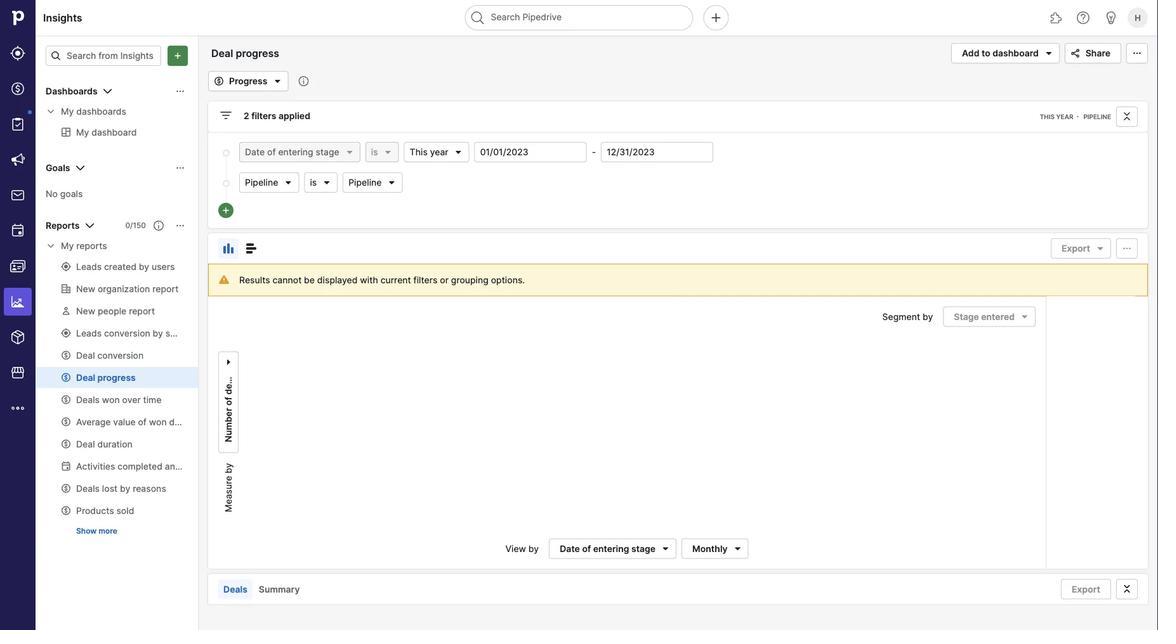 Task type: vqa. For each thing, say whether or not it's contained in the screenshot.
rightmost your
no



Task type: describe. For each thing, give the bounding box(es) containing it.
color warning image
[[219, 275, 229, 285]]

pipeline for pipeline popup button for second pipeline field
[[349, 177, 382, 188]]

applied
[[279, 111, 310, 122]]

stage
[[954, 312, 979, 322]]

date inside date of entering stage button
[[560, 544, 580, 555]]

progress
[[229, 76, 267, 87]]

color primary image inside stage entered button
[[1017, 312, 1033, 322]]

1 vertical spatial reports
[[76, 241, 107, 252]]

quick help image
[[1076, 10, 1091, 25]]

0/150
[[125, 221, 146, 230]]

this year button
[[404, 142, 469, 162]]

of for measure by
[[223, 398, 234, 406]]

monthly
[[693, 544, 728, 555]]

my dashboards
[[61, 106, 126, 117]]

my for my dashboards
[[61, 106, 74, 117]]

1 pipeline field from the left
[[239, 173, 299, 193]]

Date of entering stage field
[[239, 142, 360, 162]]

cannot
[[273, 275, 302, 286]]

of inside field
[[267, 147, 276, 158]]

this inside popup button
[[410, 147, 428, 158]]

color primary image inside this year popup button
[[454, 147, 464, 157]]

MM/DD/YYYY text field
[[475, 142, 587, 162]]

deals button
[[218, 580, 253, 600]]

leads image
[[10, 46, 25, 61]]

0 vertical spatial reports
[[46, 221, 80, 231]]

monthly button
[[682, 539, 749, 560]]

color primary image inside date of entering stage button
[[658, 544, 674, 554]]

current
[[381, 275, 411, 286]]

sales inbox image
[[10, 188, 25, 203]]

marketplace image
[[10, 366, 25, 381]]

-
[[592, 147, 596, 158]]

add to dashboard button
[[951, 43, 1060, 63]]

products image
[[10, 330, 25, 345]]

summary button
[[254, 580, 305, 600]]

goals button
[[36, 158, 198, 178]]

measure
[[223, 477, 234, 513]]

more image
[[10, 401, 25, 416]]

color primary image inside add to dashboard button
[[1041, 46, 1057, 61]]

my for my reports
[[61, 241, 74, 252]]

be
[[304, 275, 315, 286]]

color primary image inside "progress" button
[[211, 76, 227, 86]]

deals image
[[10, 81, 25, 96]]

0 vertical spatial this year
[[1040, 113, 1074, 121]]

is inside is popup button
[[310, 177, 317, 188]]

insights image
[[10, 295, 25, 310]]

by for segment by
[[923, 312, 933, 322]]

date of entering stage inside button
[[560, 544, 656, 555]]

0 vertical spatial this
[[1040, 113, 1055, 121]]

color primary image inside date of entering stage field
[[345, 147, 355, 157]]

pipeline button for second pipeline field
[[343, 173, 403, 193]]

by for measure by
[[223, 464, 234, 474]]

to
[[982, 48, 991, 59]]

quick add image
[[709, 10, 724, 25]]

deals
[[223, 585, 247, 595]]

color primary inverted image
[[221, 206, 231, 216]]

goals inside button
[[46, 163, 70, 174]]

Deal progress field
[[208, 45, 299, 62]]

1 horizontal spatial year
[[1057, 113, 1074, 121]]

of for view by
[[582, 544, 591, 555]]

options.
[[491, 275, 525, 286]]

pipeline button for first pipeline field from left
[[239, 173, 299, 193]]

1 vertical spatial goals
[[60, 189, 83, 199]]

home image
[[8, 8, 27, 27]]

entered
[[981, 312, 1015, 322]]

2 filters applied
[[244, 111, 310, 122]]

insights
[[43, 11, 82, 24]]

2 pipeline field from the left
[[343, 173, 403, 193]]



Task type: locate. For each thing, give the bounding box(es) containing it.
color primary image
[[1041, 46, 1057, 61], [1130, 48, 1145, 58], [270, 74, 285, 89], [154, 221, 164, 231], [175, 221, 185, 231], [1017, 312, 1033, 322], [223, 355, 234, 370], [658, 544, 674, 554], [730, 544, 746, 554]]

year inside popup button
[[430, 147, 449, 158]]

date
[[245, 147, 265, 158], [560, 544, 580, 555]]

0 horizontal spatial date
[[245, 147, 265, 158]]

dashboards inside button
[[46, 86, 97, 97]]

filters left or
[[414, 275, 438, 286]]

menu
[[0, 0, 36, 631]]

view by
[[505, 544, 539, 555]]

color primary image inside monthly button
[[730, 544, 746, 554]]

0 horizontal spatial stage
[[316, 147, 339, 158]]

entering inside button
[[593, 544, 629, 555]]

1 vertical spatial filters
[[414, 275, 438, 286]]

results
[[239, 275, 270, 286]]

is field
[[365, 142, 399, 162], [304, 173, 338, 193]]

1 horizontal spatial filters
[[414, 275, 438, 286]]

0 horizontal spatial of
[[223, 398, 234, 406]]

dashboard
[[993, 48, 1039, 59]]

1 horizontal spatial this year
[[1040, 113, 1074, 121]]

menu item
[[0, 284, 36, 320]]

grouping
[[451, 275, 489, 286]]

color primary image inside is popup button
[[322, 178, 332, 188]]

no goals
[[46, 189, 83, 199]]

reports up color secondary image
[[46, 221, 80, 231]]

stage entered button
[[943, 307, 1036, 327]]

number
[[223, 408, 234, 443]]

or
[[440, 275, 449, 286]]

1 vertical spatial is field
[[304, 173, 338, 193]]

add to dashboard
[[962, 48, 1039, 59]]

number of deals button
[[218, 352, 239, 454]]

dashboards button
[[36, 81, 198, 102]]

summary
[[259, 585, 300, 595]]

0 horizontal spatial date of entering stage
[[245, 147, 339, 158]]

by right view
[[529, 544, 539, 555]]

filters right 2 at top
[[251, 111, 276, 122]]

pipeline button right is popup button
[[343, 173, 403, 193]]

1 vertical spatial of
[[223, 398, 234, 406]]

measure by
[[223, 464, 234, 513]]

0 vertical spatial entering
[[278, 147, 313, 158]]

2 horizontal spatial pipeline
[[1084, 113, 1111, 121]]

h button
[[1125, 5, 1151, 30]]

1 horizontal spatial of
[[267, 147, 276, 158]]

0 horizontal spatial is field
[[304, 173, 338, 193]]

1 horizontal spatial date
[[560, 544, 580, 555]]

dashboards up color secondary icon on the left
[[46, 86, 97, 97]]

export for the top export button
[[1062, 243, 1090, 254]]

my
[[61, 106, 74, 117], [61, 241, 74, 252]]

this year inside this year popup button
[[410, 147, 449, 158]]

goals up no on the left top of page
[[46, 163, 70, 174]]

2 my from the top
[[61, 241, 74, 252]]

0 horizontal spatial is
[[310, 177, 317, 188]]

2 pipeline button from the left
[[343, 173, 403, 193]]

0 vertical spatial by
[[923, 312, 933, 322]]

1 horizontal spatial is
[[371, 147, 378, 158]]

1 vertical spatial entering
[[593, 544, 629, 555]]

0 vertical spatial date of entering stage
[[245, 147, 339, 158]]

color primary image inside share button
[[1068, 48, 1083, 58]]

0 horizontal spatial entering
[[278, 147, 313, 158]]

1 horizontal spatial pipeline
[[349, 177, 382, 188]]

is field down date of entering stage field
[[304, 173, 338, 193]]

reports right color secondary image
[[76, 241, 107, 252]]

of inside button
[[582, 544, 591, 555]]

date of entering stage
[[245, 147, 339, 158], [560, 544, 656, 555]]

0 vertical spatial stage
[[316, 147, 339, 158]]

by right segment at the right of page
[[923, 312, 933, 322]]

goals
[[46, 163, 70, 174], [60, 189, 83, 199]]

is field for pipeline
[[304, 173, 338, 193]]

1 horizontal spatial pipeline button
[[343, 173, 403, 193]]

by
[[923, 312, 933, 322], [223, 464, 234, 474], [529, 544, 539, 555]]

show more button
[[71, 524, 122, 540]]

activities image
[[10, 223, 25, 239]]

0 vertical spatial my
[[61, 106, 74, 117]]

dashboards
[[46, 86, 97, 97], [76, 106, 126, 117]]

1 vertical spatial date
[[560, 544, 580, 555]]

pipeline field right is popup button
[[343, 173, 403, 193]]

2
[[244, 111, 249, 122]]

0 horizontal spatial filters
[[251, 111, 276, 122]]

color secondary image
[[46, 107, 56, 117]]

entering inside field
[[278, 147, 313, 158]]

2 vertical spatial by
[[529, 544, 539, 555]]

pipeline button down date of entering stage field
[[239, 173, 299, 193]]

0 vertical spatial is field
[[365, 142, 399, 162]]

with
[[360, 275, 378, 286]]

0 horizontal spatial by
[[223, 464, 234, 474]]

segment by
[[883, 312, 933, 322]]

h
[[1135, 13, 1141, 23]]

0 vertical spatial export
[[1062, 243, 1090, 254]]

1 horizontal spatial entering
[[593, 544, 629, 555]]

0 vertical spatial export button
[[1051, 239, 1111, 259]]

date right the view by
[[560, 544, 580, 555]]

0 horizontal spatial pipeline field
[[239, 173, 299, 193]]

color undefined image
[[10, 117, 25, 132]]

export
[[1062, 243, 1090, 254], [1072, 585, 1101, 595]]

1 horizontal spatial stage
[[632, 544, 656, 555]]

pipeline for first pipeline field from left's pipeline popup button
[[245, 177, 278, 188]]

1 vertical spatial this
[[410, 147, 428, 158]]

color primary image inside "progress" button
[[270, 74, 285, 89]]

color secondary image
[[46, 241, 56, 251]]

1 vertical spatial year
[[430, 147, 449, 158]]

color primary inverted image
[[170, 51, 185, 61]]

by up 'measure'
[[223, 464, 234, 474]]

0 vertical spatial year
[[1057, 113, 1074, 121]]

campaigns image
[[10, 152, 25, 168]]

date down 2 at top
[[245, 147, 265, 158]]

pipeline button
[[239, 173, 299, 193], [343, 173, 403, 193]]

1 horizontal spatial this
[[1040, 113, 1055, 121]]

my right color secondary image
[[61, 241, 74, 252]]

my right color secondary icon on the left
[[61, 106, 74, 117]]

2 horizontal spatial by
[[923, 312, 933, 322]]

stage inside date of entering stage field
[[316, 147, 339, 158]]

share
[[1086, 48, 1111, 59]]

1 horizontal spatial pipeline field
[[343, 173, 403, 193]]

color primary image inside number of deals button
[[223, 355, 234, 370]]

export for bottommost export button
[[1072, 585, 1101, 595]]

0 horizontal spatial pipeline button
[[239, 173, 299, 193]]

0 vertical spatial date
[[245, 147, 265, 158]]

Search from Insights text field
[[46, 46, 161, 66]]

2 vertical spatial of
[[582, 544, 591, 555]]

1 horizontal spatial is field
[[365, 142, 399, 162]]

2 horizontal spatial of
[[582, 544, 591, 555]]

number of deals
[[223, 372, 234, 443]]

deals
[[223, 372, 234, 395]]

1 vertical spatial export button
[[1061, 580, 1111, 600]]

pipeline
[[1084, 113, 1111, 121], [245, 177, 278, 188], [349, 177, 382, 188]]

0 vertical spatial is
[[371, 147, 378, 158]]

1 vertical spatial export
[[1072, 585, 1101, 595]]

1 horizontal spatial by
[[529, 544, 539, 555]]

my reports
[[61, 241, 107, 252]]

Pipeline field
[[239, 173, 299, 193], [343, 173, 403, 193]]

this year
[[1040, 113, 1074, 121], [410, 147, 449, 158]]

export button
[[1051, 239, 1111, 259], [1061, 580, 1111, 600]]

by for view by
[[529, 544, 539, 555]]

0 horizontal spatial pipeline
[[245, 177, 278, 188]]

stage
[[316, 147, 339, 158], [632, 544, 656, 555]]

share button
[[1065, 43, 1122, 63]]

contacts image
[[10, 259, 25, 274]]

1 vertical spatial dashboards
[[76, 106, 126, 117]]

show
[[76, 527, 97, 536]]

1 vertical spatial by
[[223, 464, 234, 474]]

color primary image
[[1068, 48, 1083, 58], [51, 51, 61, 61], [211, 76, 227, 86], [100, 84, 115, 99], [175, 86, 185, 96], [218, 108, 234, 123], [1120, 112, 1135, 122], [345, 147, 355, 157], [383, 147, 393, 157], [454, 147, 464, 157], [73, 161, 88, 176], [175, 163, 185, 173], [283, 178, 293, 188], [322, 178, 332, 188], [387, 178, 397, 188], [82, 218, 97, 234], [221, 241, 236, 256], [244, 241, 259, 256], [1093, 244, 1108, 254], [1120, 244, 1135, 254], [1120, 585, 1135, 595]]

stage inside date of entering stage button
[[632, 544, 656, 555]]

1 vertical spatial date of entering stage
[[560, 544, 656, 555]]

results cannot be displayed with current filters or grouping options.
[[239, 275, 525, 286]]

0 vertical spatial dashboards
[[46, 86, 97, 97]]

0 vertical spatial of
[[267, 147, 276, 158]]

1 pipeline button from the left
[[239, 173, 299, 193]]

dashboards down dashboards button
[[76, 106, 126, 117]]

of
[[267, 147, 276, 158], [223, 398, 234, 406], [582, 544, 591, 555]]

1 vertical spatial stage
[[632, 544, 656, 555]]

date of entering stage button
[[549, 539, 677, 560]]

view
[[505, 544, 526, 555]]

1 vertical spatial my
[[61, 241, 74, 252]]

1 vertical spatial this year
[[410, 147, 449, 158]]

Search Pipedrive field
[[465, 5, 693, 30]]

is
[[371, 147, 378, 158], [310, 177, 317, 188]]

reports
[[46, 221, 80, 231], [76, 241, 107, 252]]

is button
[[304, 173, 338, 193]]

0 horizontal spatial this year
[[410, 147, 449, 158]]

no
[[46, 189, 58, 199]]

0 vertical spatial filters
[[251, 111, 276, 122]]

0 horizontal spatial year
[[430, 147, 449, 158]]

1 vertical spatial is
[[310, 177, 317, 188]]

info image
[[299, 76, 309, 86]]

this
[[1040, 113, 1055, 121], [410, 147, 428, 158]]

entering
[[278, 147, 313, 158], [593, 544, 629, 555]]

displayed
[[317, 275, 358, 286]]

MM/DD/YYYY text field
[[601, 142, 714, 162]]

date inside date of entering stage field
[[245, 147, 265, 158]]

of inside button
[[223, 398, 234, 406]]

add
[[962, 48, 980, 59]]

is field for this year
[[365, 142, 399, 162]]

segment
[[883, 312, 920, 322]]

1 my from the top
[[61, 106, 74, 117]]

show more
[[76, 527, 117, 536]]

year
[[1057, 113, 1074, 121], [430, 147, 449, 158]]

sales assistant image
[[1104, 10, 1119, 25]]

date of entering stage inside field
[[245, 147, 339, 158]]

is down date of entering stage field
[[310, 177, 317, 188]]

more
[[99, 527, 117, 536]]

1 horizontal spatial date of entering stage
[[560, 544, 656, 555]]

stage entered
[[954, 312, 1015, 322]]

pipeline field down date of entering stage field
[[239, 173, 299, 193]]

progress button
[[208, 71, 288, 91]]

0 horizontal spatial this
[[410, 147, 428, 158]]

goals right no on the left top of page
[[60, 189, 83, 199]]

is left this year "field"
[[371, 147, 378, 158]]

filters
[[251, 111, 276, 122], [414, 275, 438, 286]]

0 vertical spatial goals
[[46, 163, 70, 174]]

This year field
[[404, 142, 469, 162]]

is field left this year "field"
[[365, 142, 399, 162]]



